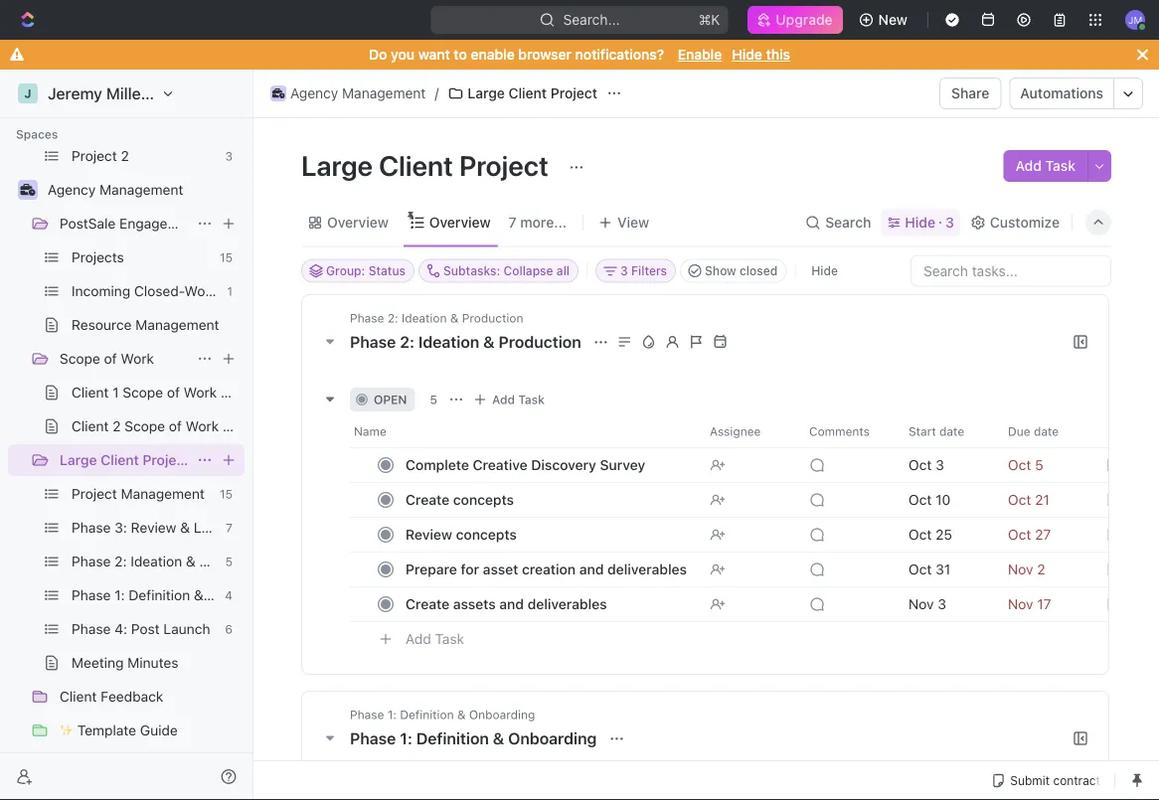Task type: locate. For each thing, give the bounding box(es) containing it.
add task button down assets
[[397, 628, 472, 652]]

overview link up "subtasks:" at the left top
[[426, 209, 491, 237]]

ideation down the status
[[402, 312, 447, 326]]

0 vertical spatial create
[[406, 492, 450, 509]]

management down incoming closed-won deals "link" at the left of page
[[136, 317, 219, 333]]

7
[[509, 214, 517, 231], [226, 521, 233, 535]]

hide left this
[[732, 46, 763, 63]]

overview link up group: status
[[323, 209, 389, 237]]

2 vertical spatial large client project
[[60, 452, 190, 468]]

2 horizontal spatial 3
[[946, 214, 955, 231]]

show closed
[[705, 264, 778, 278]]

7 inside sidebar navigation
[[226, 521, 233, 535]]

agency management down do
[[290, 85, 426, 101]]

large client project inside sidebar navigation
[[60, 452, 190, 468]]

agency management
[[290, 85, 426, 101], [48, 182, 183, 198]]

project up '7 more...'
[[459, 149, 549, 182]]

project inside project 2 'link'
[[72, 148, 117, 164]]

0 horizontal spatial hide
[[732, 46, 763, 63]]

postsale engagements
[[60, 215, 207, 232]]

1 horizontal spatial business time image
[[272, 89, 285, 98]]

management down do
[[342, 85, 426, 101]]

1 vertical spatial agency management
[[48, 182, 183, 198]]

0 vertical spatial large client project link
[[443, 82, 603, 105]]

concepts up asset
[[456, 527, 517, 544]]

2 horizontal spatial add
[[1016, 158, 1042, 174]]

phase 2: ideation & production
[[350, 312, 524, 326], [350, 333, 585, 352], [72, 553, 270, 570]]

phase 2: ideation & production inside sidebar navigation
[[72, 553, 270, 570]]

launch down phase 1: definition & onboarding link
[[163, 621, 210, 638]]

sidebar navigation
[[0, 5, 283, 801]]

15 up phase 3: review & launch
[[220, 487, 233, 501]]

scope down scope of work link
[[123, 384, 163, 401]]

5 right open at the left of the page
[[430, 393, 438, 407]]

1 vertical spatial business time image
[[20, 184, 35, 196]]

2 15 from the top
[[220, 487, 233, 501]]

and down asset
[[500, 597, 524, 613]]

1 vertical spatial docs
[[223, 418, 256, 435]]

1 horizontal spatial 1
[[227, 284, 233, 298]]

0 vertical spatial production
[[462, 312, 524, 326]]

add task up name dropdown button
[[492, 393, 545, 407]]

overview link
[[323, 209, 389, 237], [426, 209, 491, 237]]

closed
[[740, 264, 778, 278]]

project down jeremy at the top left of the page
[[72, 148, 117, 164]]

1 horizontal spatial overview link
[[426, 209, 491, 237]]

client feedback link
[[60, 681, 241, 713]]

0 vertical spatial 7
[[509, 214, 517, 231]]

3:
[[115, 520, 127, 536]]

concepts for create concepts
[[453, 492, 514, 509]]

3 left "customize" button
[[946, 214, 955, 231]]

2 vertical spatial scope
[[125, 418, 165, 435]]

hide inside button
[[812, 264, 838, 278]]

upgrade
[[776, 11, 833, 28]]

production down the subtasks: collapse all
[[462, 312, 524, 326]]

1 create from the top
[[406, 492, 450, 509]]

2: down the status
[[388, 312, 398, 326]]

1 vertical spatial 5
[[225, 555, 233, 569]]

add task button
[[1004, 150, 1088, 182], [468, 388, 553, 412], [397, 628, 472, 652]]

of
[[104, 351, 117, 367], [167, 384, 180, 401], [169, 418, 182, 435]]

docs for client 1 scope of work docs
[[221, 384, 254, 401]]

date
[[940, 425, 965, 439], [1034, 425, 1059, 439]]

15 up deals
[[220, 251, 233, 265]]

work inside scope of work link
[[121, 351, 154, 367]]

1 horizontal spatial 7
[[509, 214, 517, 231]]

0 vertical spatial scope
[[60, 351, 100, 367]]

1 right won
[[227, 284, 233, 298]]

hide for hide 3
[[905, 214, 936, 231]]

✨ template guide
[[60, 723, 178, 739]]

large client project link down browser
[[443, 82, 603, 105]]

agency inside sidebar navigation
[[48, 182, 96, 198]]

create for create assets and deliverables
[[406, 597, 450, 613]]

1:
[[115, 587, 125, 604], [388, 709, 397, 723], [400, 730, 413, 749]]

large client project link
[[443, 82, 603, 105], [60, 445, 190, 476]]

prepare
[[406, 562, 457, 578]]

7 for 7
[[226, 521, 233, 535]]

postsale engagements link
[[60, 208, 207, 240]]

hide 3
[[905, 214, 955, 231]]

deliverables
[[608, 562, 687, 578], [528, 597, 607, 613]]

won
[[185, 283, 213, 299]]

2 vertical spatial ideation
[[131, 553, 182, 570]]

share
[[952, 85, 990, 101]]

0 horizontal spatial and
[[500, 597, 524, 613]]

postsale
[[60, 215, 116, 232]]

2: inside sidebar navigation
[[115, 553, 127, 570]]

view button
[[592, 199, 657, 246]]

2
[[121, 148, 129, 164], [113, 418, 121, 435]]

project inside project management link
[[72, 486, 117, 502]]

of down client 1 scope of work docs link
[[169, 418, 182, 435]]

resource management link
[[72, 309, 241, 341]]

0 horizontal spatial date
[[940, 425, 965, 439]]

launch up phase 2: ideation & production link at the bottom of the page
[[194, 520, 241, 536]]

production down collapse
[[499, 333, 582, 352]]

1 vertical spatial large
[[301, 149, 373, 182]]

3 inside dropdown button
[[621, 264, 628, 278]]

deliverables right creation
[[608, 562, 687, 578]]

0 vertical spatial 1:
[[115, 587, 125, 604]]

2 date from the left
[[1034, 425, 1059, 439]]

project down do you want to enable browser notifications? enable hide this
[[551, 85, 598, 101]]

0 vertical spatial task
[[1046, 158, 1076, 174]]

work inside client 1 scope of work docs link
[[184, 384, 217, 401]]

and
[[580, 562, 604, 578], [500, 597, 524, 613]]

add task up "customize" at the top of the page
[[1016, 158, 1076, 174]]

1
[[227, 284, 233, 298], [113, 384, 119, 401]]

of up client 2 scope of work docs
[[167, 384, 180, 401]]

ideation down "subtasks:" at the left top
[[419, 333, 480, 352]]

2 vertical spatial add task
[[406, 632, 465, 648]]

project management
[[72, 486, 205, 502]]

add task
[[1016, 158, 1076, 174], [492, 393, 545, 407], [406, 632, 465, 648]]

0 vertical spatial add
[[1016, 158, 1042, 174]]

0 vertical spatial hide
[[732, 46, 763, 63]]

2 vertical spatial of
[[169, 418, 182, 435]]

date for start date
[[940, 425, 965, 439]]

0 horizontal spatial agency
[[48, 182, 96, 198]]

1 vertical spatial 1:
[[388, 709, 397, 723]]

production up 4
[[199, 553, 270, 570]]

0 horizontal spatial agency management link
[[48, 174, 241, 206]]

2 horizontal spatial task
[[1046, 158, 1076, 174]]

Search tasks... text field
[[912, 256, 1111, 286]]

add task down assets
[[406, 632, 465, 648]]

work up client 2 scope of work docs
[[184, 384, 217, 401]]

2 vertical spatial add
[[406, 632, 431, 648]]

1 vertical spatial work
[[184, 384, 217, 401]]

0 horizontal spatial large client project link
[[60, 445, 190, 476]]

add task button up name dropdown button
[[468, 388, 553, 412]]

business time image right workspace in the left top of the page
[[272, 89, 285, 98]]

review up the prepare
[[406, 527, 453, 544]]

1 horizontal spatial agency
[[290, 85, 338, 101]]

0 vertical spatial phase 2: ideation & production
[[350, 312, 524, 326]]

start date button
[[897, 416, 997, 448]]

1 vertical spatial add task button
[[468, 388, 553, 412]]

customize button
[[965, 209, 1066, 237]]

large client project link up project management
[[60, 445, 190, 476]]

0 vertical spatial large client project
[[468, 85, 598, 101]]

and right creation
[[580, 562, 604, 578]]

create concepts link
[[401, 486, 694, 515]]

7 left more...
[[509, 214, 517, 231]]

assignee
[[710, 425, 761, 439]]

concepts down creative
[[453, 492, 514, 509]]

1 horizontal spatial hide
[[812, 264, 838, 278]]

2 horizontal spatial hide
[[905, 214, 936, 231]]

15 for project management
[[220, 487, 233, 501]]

1 vertical spatial task
[[519, 393, 545, 407]]

1 overview from the left
[[327, 214, 389, 231]]

1 horizontal spatial 2:
[[388, 312, 398, 326]]

1 vertical spatial of
[[167, 384, 180, 401]]

7 more... button
[[502, 209, 574, 237]]

7 up 4
[[226, 521, 233, 535]]

work inside client 2 scope of work docs link
[[186, 418, 219, 435]]

1 horizontal spatial 1:
[[388, 709, 397, 723]]

search button
[[800, 209, 878, 237]]

1 vertical spatial concepts
[[456, 527, 517, 544]]

7 more...
[[509, 214, 567, 231]]

tree
[[8, 5, 283, 801]]

onboarding inside sidebar navigation
[[207, 587, 283, 604]]

docs up client 2 scope of work docs
[[221, 384, 254, 401]]

docs
[[221, 384, 254, 401], [223, 418, 256, 435]]

hide right search
[[905, 214, 936, 231]]

1 vertical spatial production
[[499, 333, 582, 352]]

deliverables down creation
[[528, 597, 607, 613]]

add down the prepare
[[406, 632, 431, 648]]

1 horizontal spatial agency management link
[[266, 82, 431, 105]]

add up name dropdown button
[[492, 393, 515, 407]]

prepare for asset creation and deliverables
[[406, 562, 687, 578]]

project management link
[[72, 478, 212, 510]]

tree containing project 2
[[8, 5, 283, 801]]

template
[[77, 723, 136, 739]]

0 horizontal spatial 1:
[[115, 587, 125, 604]]

date right start at the bottom
[[940, 425, 965, 439]]

1 vertical spatial large client project link
[[60, 445, 190, 476]]

of for 2
[[169, 418, 182, 435]]

jm
[[1129, 14, 1143, 25]]

0 vertical spatial deliverables
[[608, 562, 687, 578]]

management up phase 3: review & launch
[[121, 486, 205, 502]]

prepare for asset creation and deliverables link
[[401, 556, 694, 585]]

date right the 'due'
[[1034, 425, 1059, 439]]

1 vertical spatial agency management link
[[48, 174, 241, 206]]

overview for second "overview" link from the right
[[327, 214, 389, 231]]

1 vertical spatial deliverables
[[528, 597, 607, 613]]

2 vertical spatial hide
[[812, 264, 838, 278]]

task down assets
[[435, 632, 465, 648]]

large
[[468, 85, 505, 101], [301, 149, 373, 182], [60, 452, 97, 468]]

3 inside tree
[[225, 149, 233, 163]]

review
[[131, 520, 176, 536], [406, 527, 453, 544]]

2 vertical spatial task
[[435, 632, 465, 648]]

0 vertical spatial agency management
[[290, 85, 426, 101]]

client
[[509, 85, 547, 101], [379, 149, 453, 182], [72, 384, 109, 401], [72, 418, 109, 435], [101, 452, 139, 468], [60, 689, 97, 705]]

2 create from the top
[[406, 597, 450, 613]]

management down project 2 'link'
[[99, 182, 183, 198]]

scope of work link
[[60, 343, 189, 375]]

2 down client 1 scope of work docs link
[[113, 418, 121, 435]]

concepts
[[453, 492, 514, 509], [456, 527, 517, 544]]

date for due date
[[1034, 425, 1059, 439]]

discovery
[[531, 458, 597, 474]]

2 horizontal spatial large
[[468, 85, 505, 101]]

0 horizontal spatial review
[[131, 520, 176, 536]]

3 filters button
[[596, 259, 676, 283]]

business time image down spaces
[[20, 184, 35, 196]]

scope down resource
[[60, 351, 100, 367]]

search
[[826, 214, 872, 231]]

guide
[[140, 723, 178, 739]]

1 horizontal spatial overview
[[429, 214, 491, 231]]

3 down workspace in the left top of the page
[[225, 149, 233, 163]]

4
[[225, 589, 233, 603]]

1 date from the left
[[940, 425, 965, 439]]

3 left filters
[[621, 264, 628, 278]]

0 vertical spatial docs
[[221, 384, 254, 401]]

ideation down phase 3: review & launch link
[[131, 553, 182, 570]]

0 vertical spatial 5
[[430, 393, 438, 407]]

0 vertical spatial phase 1: definition & onboarding
[[72, 587, 283, 604]]

review right 3:
[[131, 520, 176, 536]]

onboarding
[[207, 587, 283, 604], [469, 709, 535, 723], [508, 730, 597, 749]]

add
[[1016, 158, 1042, 174], [492, 393, 515, 407], [406, 632, 431, 648]]

work down resource management
[[121, 351, 154, 367]]

work
[[121, 351, 154, 367], [184, 384, 217, 401], [186, 418, 219, 435]]

0 horizontal spatial 1
[[113, 384, 119, 401]]

1 overview link from the left
[[323, 209, 389, 237]]

phase 1: definition & onboarding inside sidebar navigation
[[72, 587, 283, 604]]

0 vertical spatial agency management link
[[266, 82, 431, 105]]

overview
[[327, 214, 389, 231], [429, 214, 491, 231]]

business time image
[[272, 89, 285, 98], [20, 184, 35, 196]]

2 vertical spatial 1:
[[400, 730, 413, 749]]

scope for 2
[[125, 418, 165, 435]]

definition
[[129, 587, 190, 604], [400, 709, 454, 723], [417, 730, 489, 749]]

overview up "subtasks:" at the left top
[[429, 214, 491, 231]]

1 vertical spatial scope
[[123, 384, 163, 401]]

work down client 1 scope of work docs link
[[186, 418, 219, 435]]

task up "customize" at the top of the page
[[1046, 158, 1076, 174]]

large client project down /
[[301, 149, 555, 182]]

client 2 scope of work docs
[[72, 418, 256, 435]]

2: down 3:
[[115, 553, 127, 570]]

0 vertical spatial work
[[121, 351, 154, 367]]

1 down scope of work link
[[113, 384, 119, 401]]

date inside dropdown button
[[1034, 425, 1059, 439]]

ideation
[[402, 312, 447, 326], [419, 333, 480, 352], [131, 553, 182, 570]]

&
[[450, 312, 459, 326], [484, 333, 495, 352], [180, 520, 190, 536], [186, 553, 196, 570], [194, 587, 204, 604], [457, 709, 466, 723], [493, 730, 504, 749]]

add up "customize" at the top of the page
[[1016, 158, 1042, 174]]

large client project up project management
[[60, 452, 190, 468]]

0 horizontal spatial overview link
[[323, 209, 389, 237]]

project up 3:
[[72, 486, 117, 502]]

1 vertical spatial 1
[[113, 384, 119, 401]]

scope down client 1 scope of work docs link
[[125, 418, 165, 435]]

2 vertical spatial phase 2: ideation & production
[[72, 553, 270, 570]]

0 vertical spatial 3
[[225, 149, 233, 163]]

2: up open at the left of the page
[[400, 333, 415, 352]]

hide down 'search' button
[[812, 264, 838, 278]]

task up name dropdown button
[[519, 393, 545, 407]]

7 inside 7 more... dropdown button
[[509, 214, 517, 231]]

upgrade link
[[748, 6, 843, 34]]

jeremy
[[48, 84, 102, 103]]

2 for project
[[121, 148, 129, 164]]

2 vertical spatial 2:
[[115, 553, 127, 570]]

0 horizontal spatial agency management
[[48, 182, 183, 198]]

overview up group: status
[[327, 214, 389, 231]]

phase 4: post launch link
[[72, 614, 217, 645]]

2 inside 'link'
[[121, 148, 129, 164]]

0 horizontal spatial large
[[60, 452, 97, 468]]

large client project down browser
[[468, 85, 598, 101]]

project down client 2 scope of work docs link
[[143, 452, 190, 468]]

comments button
[[798, 416, 897, 448]]

2 for client
[[113, 418, 121, 435]]

15 for projects
[[220, 251, 233, 265]]

0 vertical spatial 15
[[220, 251, 233, 265]]

agency management down the project 2
[[48, 182, 183, 198]]

due
[[1009, 425, 1031, 439]]

1: inside tree
[[115, 587, 125, 604]]

enable
[[471, 46, 515, 63]]

0 vertical spatial of
[[104, 351, 117, 367]]

add task button up "customize" at the top of the page
[[1004, 150, 1088, 182]]

of down resource
[[104, 351, 117, 367]]

0 vertical spatial concepts
[[453, 492, 514, 509]]

2 down miller's
[[121, 148, 129, 164]]

5 up 4
[[225, 555, 233, 569]]

agency management link down do
[[266, 82, 431, 105]]

1 horizontal spatial date
[[1034, 425, 1059, 439]]

0 vertical spatial onboarding
[[207, 587, 283, 604]]

4:
[[115, 621, 127, 638]]

docs down client 1 scope of work docs link
[[223, 418, 256, 435]]

0 horizontal spatial business time image
[[20, 184, 35, 196]]

0 horizontal spatial task
[[435, 632, 465, 648]]

agency management link down project 2 'link'
[[48, 174, 241, 206]]

phase 1: definition & onboarding
[[72, 587, 283, 604], [350, 709, 535, 723], [350, 730, 601, 749]]

1 horizontal spatial large client project link
[[443, 82, 603, 105]]

2 horizontal spatial 2:
[[400, 333, 415, 352]]

date inside "dropdown button"
[[940, 425, 965, 439]]

0 vertical spatial definition
[[129, 587, 190, 604]]

create
[[406, 492, 450, 509], [406, 597, 450, 613]]

1 vertical spatial and
[[500, 597, 524, 613]]

create down complete
[[406, 492, 450, 509]]

2 horizontal spatial 1:
[[400, 730, 413, 749]]

create down the prepare
[[406, 597, 450, 613]]

1 15 from the top
[[220, 251, 233, 265]]

2 overview from the left
[[429, 214, 491, 231]]

view button
[[592, 209, 657, 237]]



Task type: vqa. For each thing, say whether or not it's contained in the screenshot.
the bottommost Work
yes



Task type: describe. For each thing, give the bounding box(es) containing it.
scope for 1
[[123, 384, 163, 401]]

business time image inside sidebar navigation
[[20, 184, 35, 196]]

1 horizontal spatial review
[[406, 527, 453, 544]]

1 vertical spatial large client project
[[301, 149, 555, 182]]

do you want to enable browser notifications? enable hide this
[[369, 46, 791, 63]]

ideation inside phase 2: ideation & production link
[[131, 553, 182, 570]]

engagements
[[119, 215, 207, 232]]

to
[[454, 46, 467, 63]]

want
[[418, 46, 450, 63]]

production inside phase 2: ideation & production link
[[199, 553, 270, 570]]

create assets and deliverables
[[406, 597, 607, 613]]

view
[[618, 214, 650, 231]]

new
[[879, 11, 908, 28]]

phase inside phase 2: ideation & production link
[[72, 553, 111, 570]]

phase inside phase 3: review & launch link
[[72, 520, 111, 536]]

large inside sidebar navigation
[[60, 452, 97, 468]]

you
[[391, 46, 415, 63]]

management for project management link
[[121, 486, 205, 502]]

of for 1
[[167, 384, 180, 401]]

hide for hide
[[812, 264, 838, 278]]

and inside prepare for asset creation and deliverables link
[[580, 562, 604, 578]]

management for resource management link
[[136, 317, 219, 333]]

project 2
[[72, 148, 129, 164]]

create for create concepts
[[406, 492, 450, 509]]

hide button
[[804, 259, 846, 283]]

name button
[[350, 416, 698, 448]]

enable
[[678, 46, 722, 63]]

add task for the top the add task button
[[1016, 158, 1076, 174]]

comments
[[810, 425, 870, 439]]

1 horizontal spatial agency management
[[290, 85, 426, 101]]

meeting
[[72, 655, 124, 671]]

complete creative discovery survey link
[[401, 452, 694, 480]]

2 overview link from the left
[[426, 209, 491, 237]]

complete creative discovery survey
[[406, 458, 646, 474]]

✨
[[60, 723, 74, 739]]

1 horizontal spatial deliverables
[[608, 562, 687, 578]]

share button
[[940, 78, 1002, 109]]

1 vertical spatial 3
[[946, 214, 955, 231]]

complete
[[406, 458, 469, 474]]

definition inside phase 1: definition & onboarding link
[[129, 587, 190, 604]]

7 for 7 more...
[[509, 214, 517, 231]]

feedback
[[101, 689, 163, 705]]

0 vertical spatial 1
[[227, 284, 233, 298]]

creative
[[473, 458, 528, 474]]

agency management inside sidebar navigation
[[48, 182, 183, 198]]

/
[[435, 85, 439, 101]]

management for leftmost agency management link
[[99, 182, 183, 198]]

docs for client 2 scope of work docs
[[223, 418, 256, 435]]

phase inside 'phase 4: post launch' link
[[72, 621, 111, 638]]

1 vertical spatial launch
[[163, 621, 210, 638]]

incoming
[[72, 283, 130, 299]]

jeremy miller's workspace
[[48, 84, 246, 103]]

automations
[[1021, 85, 1104, 101]]

this
[[766, 46, 791, 63]]

incoming closed-won deals
[[72, 283, 253, 299]]

1 vertical spatial add
[[492, 393, 515, 407]]

creation
[[522, 562, 576, 578]]

filters
[[632, 264, 667, 278]]

miller's
[[106, 84, 160, 103]]

search...
[[563, 11, 620, 28]]

1 vertical spatial ideation
[[419, 333, 480, 352]]

notifications?
[[576, 46, 664, 63]]

1 vertical spatial phase 2: ideation & production
[[350, 333, 585, 352]]

do
[[369, 46, 387, 63]]

j
[[24, 87, 31, 100]]

3 filters
[[621, 264, 667, 278]]

meeting minutes link
[[72, 647, 241, 679]]

phase 1: definition & onboarding link
[[72, 580, 283, 612]]

client 1 scope of work docs
[[72, 384, 254, 401]]

0 horizontal spatial add
[[406, 632, 431, 648]]

1 horizontal spatial large
[[301, 149, 373, 182]]

1 horizontal spatial 5
[[430, 393, 438, 407]]

incoming closed-won deals link
[[72, 276, 253, 307]]

spaces
[[16, 127, 58, 141]]

work for 2
[[186, 418, 219, 435]]

post
[[131, 621, 160, 638]]

5 inside sidebar navigation
[[225, 555, 233, 569]]

0 vertical spatial business time image
[[272, 89, 285, 98]]

1 vertical spatial phase 1: definition & onboarding
[[350, 709, 535, 723]]

tara shultz's workspace, , element
[[18, 84, 38, 103]]

add task for the bottommost the add task button
[[406, 632, 465, 648]]

scope of work
[[60, 351, 154, 367]]

3 for 3 filters
[[621, 264, 628, 278]]

phase 3: review & launch
[[72, 520, 241, 536]]

concepts for review concepts
[[456, 527, 517, 544]]

1 vertical spatial 2:
[[400, 333, 415, 352]]

minutes
[[128, 655, 179, 671]]

phase inside phase 1: definition & onboarding link
[[72, 587, 111, 604]]

project 2 link
[[72, 140, 217, 172]]

priority button
[[1096, 416, 1160, 448]]

new button
[[851, 4, 920, 36]]

review concepts link
[[401, 521, 694, 550]]

due date button
[[997, 416, 1096, 448]]

2 vertical spatial phase 1: definition & onboarding
[[350, 730, 601, 749]]

2 vertical spatial definition
[[417, 730, 489, 749]]

client 2 scope of work docs link
[[72, 411, 256, 443]]

start
[[909, 425, 937, 439]]

review concepts
[[406, 527, 517, 544]]

review inside sidebar navigation
[[131, 520, 176, 536]]

phase 4: post launch
[[72, 621, 210, 638]]

1 horizontal spatial task
[[519, 393, 545, 407]]

2 vertical spatial onboarding
[[508, 730, 597, 749]]

2 vertical spatial add task button
[[397, 628, 472, 652]]

priority
[[1108, 425, 1148, 439]]

projects
[[72, 249, 124, 266]]

subtasks: collapse all
[[444, 264, 570, 278]]

0 vertical spatial add task button
[[1004, 150, 1088, 182]]

customize
[[990, 214, 1060, 231]]

work for 1
[[184, 384, 217, 401]]

collapse
[[504, 264, 554, 278]]

asset
[[483, 562, 519, 578]]

due date
[[1009, 425, 1059, 439]]

6
[[225, 623, 233, 637]]

resource management
[[72, 317, 219, 333]]

1 vertical spatial definition
[[400, 709, 454, 723]]

projects link
[[72, 242, 212, 274]]

automations button
[[1011, 79, 1114, 108]]

more...
[[520, 214, 567, 231]]

1 vertical spatial onboarding
[[469, 709, 535, 723]]

status
[[369, 264, 406, 278]]

workspace
[[164, 84, 246, 103]]

overview for first "overview" link from the right
[[429, 214, 491, 231]]

⌘k
[[699, 11, 721, 28]]

0 vertical spatial ideation
[[402, 312, 447, 326]]

deals
[[217, 283, 253, 299]]

✨ template guide link
[[60, 715, 241, 747]]

open
[[374, 393, 407, 407]]

create concepts
[[406, 492, 514, 509]]

and inside create assets and deliverables link
[[500, 597, 524, 613]]

start date
[[909, 425, 965, 439]]

0 vertical spatial launch
[[194, 520, 241, 536]]

1 vertical spatial add task
[[492, 393, 545, 407]]

show
[[705, 264, 737, 278]]

jm button
[[1120, 4, 1152, 36]]

3 for 3
[[225, 149, 233, 163]]

assets
[[453, 597, 496, 613]]



